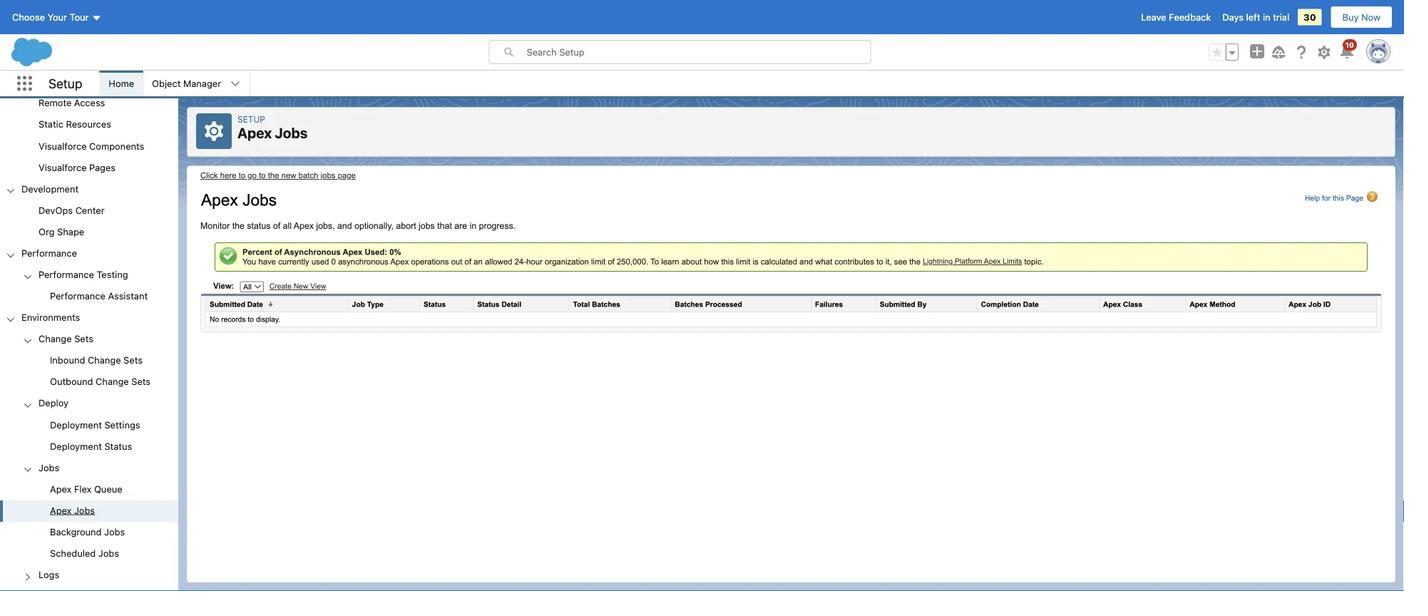 Task type: locate. For each thing, give the bounding box(es) containing it.
performance testing tree item
[[0, 265, 178, 308]]

group for deploy
[[0, 415, 178, 458]]

performance
[[21, 248, 77, 258], [39, 269, 94, 280], [50, 291, 106, 301]]

environments tree item
[[0, 308, 178, 592]]

visualforce components link
[[39, 140, 144, 153]]

choose
[[12, 12, 45, 22]]

leave feedback
[[1142, 12, 1212, 22]]

apex jobs tree item
[[0, 501, 178, 522]]

visualforce inside "visualforce components" 'link'
[[39, 140, 87, 151]]

deployment inside "link"
[[50, 441, 102, 452]]

jobs
[[275, 125, 308, 141], [39, 462, 59, 473], [74, 505, 95, 516], [104, 527, 125, 537], [98, 548, 119, 559]]

pages
[[89, 162, 116, 173]]

flex
[[74, 484, 92, 495]]

deployment up deployment status
[[50, 419, 102, 430]]

deployment settings link
[[50, 419, 140, 432]]

0 vertical spatial apex
[[238, 125, 272, 141]]

apex up background on the left
[[50, 505, 72, 516]]

Search Setup text field
[[527, 41, 871, 64]]

visualforce inside visualforce pages link
[[39, 162, 87, 173]]

jobs for scheduled jobs
[[98, 548, 119, 559]]

logs link
[[39, 570, 59, 583]]

devops center link
[[39, 205, 105, 218]]

inbound change sets
[[50, 355, 143, 366]]

group
[[0, 0, 178, 179], [1209, 44, 1239, 61], [0, 201, 178, 243], [0, 329, 178, 592], [0, 351, 178, 394], [0, 415, 178, 458], [0, 480, 178, 565]]

left
[[1247, 12, 1261, 22]]

performance testing
[[39, 269, 128, 280]]

manager
[[183, 78, 221, 89]]

1 vertical spatial apex
[[50, 484, 72, 495]]

deployment for deployment status
[[50, 441, 102, 452]]

static resources link
[[39, 119, 111, 132]]

outbound change sets link
[[50, 377, 151, 389]]

2 visualforce from the top
[[39, 162, 87, 173]]

2 vertical spatial change
[[96, 377, 129, 387]]

remote access
[[39, 97, 105, 108]]

jobs inside scheduled jobs 'link'
[[98, 548, 119, 559]]

performance down performance link
[[39, 269, 94, 280]]

apex jobs
[[50, 505, 95, 516]]

setup inside setup apex jobs
[[238, 114, 265, 124]]

days left in trial
[[1223, 12, 1290, 22]]

0 vertical spatial deployment
[[50, 419, 102, 430]]

0 vertical spatial change
[[39, 334, 72, 344]]

performance for performance link
[[21, 248, 77, 258]]

setup
[[49, 76, 82, 91], [238, 114, 265, 124]]

development link
[[21, 183, 79, 196]]

group containing remote access
[[0, 0, 178, 179]]

group for jobs
[[0, 480, 178, 565]]

sets
[[74, 334, 93, 344], [124, 355, 143, 366], [132, 377, 151, 387]]

static
[[39, 119, 63, 130]]

buy now button
[[1331, 6, 1394, 29]]

group containing apex flex queue
[[0, 480, 178, 565]]

logs
[[39, 570, 59, 580]]

object
[[152, 78, 181, 89]]

feedback
[[1170, 12, 1212, 22]]

group for change sets
[[0, 351, 178, 394]]

jobs link
[[39, 462, 59, 475]]

change for inbound
[[88, 355, 121, 366]]

group containing deployment settings
[[0, 415, 178, 458]]

org shape link
[[39, 226, 84, 239]]

1 vertical spatial setup
[[238, 114, 265, 124]]

apex left flex
[[50, 484, 72, 495]]

your
[[48, 12, 67, 22]]

apex flex queue link
[[50, 484, 122, 497]]

performance down org in the left top of the page
[[21, 248, 77, 258]]

org
[[39, 226, 55, 237]]

sets up 'outbound change sets' on the bottom left of page
[[124, 355, 143, 366]]

leave feedback link
[[1142, 12, 1212, 22]]

background jobs
[[50, 527, 125, 537]]

jobs for background jobs
[[104, 527, 125, 537]]

change up 'outbound change sets' on the bottom left of page
[[88, 355, 121, 366]]

2 vertical spatial sets
[[132, 377, 151, 387]]

1 vertical spatial visualforce
[[39, 162, 87, 173]]

change down environments link
[[39, 334, 72, 344]]

apex inside setup apex jobs
[[238, 125, 272, 141]]

group for development
[[0, 201, 178, 243]]

sets up inbound change sets
[[74, 334, 93, 344]]

0 vertical spatial performance
[[21, 248, 77, 258]]

deployment
[[50, 419, 102, 430], [50, 441, 102, 452]]

group containing devops center
[[0, 201, 178, 243]]

visualforce down static resources link on the left top of the page
[[39, 140, 87, 151]]

deployment status link
[[50, 441, 132, 454]]

0 vertical spatial setup
[[49, 76, 82, 91]]

now
[[1362, 12, 1381, 22]]

visualforce up the development
[[39, 162, 87, 173]]

0 horizontal spatial setup
[[49, 76, 82, 91]]

jobs inside 'apex jobs' link
[[74, 505, 95, 516]]

deploy tree item
[[0, 394, 178, 458]]

inbound
[[50, 355, 85, 366]]

2 vertical spatial apex
[[50, 505, 72, 516]]

change down inbound change sets link at bottom
[[96, 377, 129, 387]]

2 vertical spatial performance
[[50, 291, 106, 301]]

1 horizontal spatial setup
[[238, 114, 265, 124]]

1 visualforce from the top
[[39, 140, 87, 151]]

deployment for deployment settings
[[50, 419, 102, 430]]

1 vertical spatial sets
[[124, 355, 143, 366]]

tour
[[70, 12, 89, 22]]

apex
[[238, 125, 272, 141], [50, 484, 72, 495], [50, 505, 72, 516]]

performance down the performance testing link
[[50, 291, 106, 301]]

apex inside 'apex jobs' link
[[50, 505, 72, 516]]

visualforce for visualforce components
[[39, 140, 87, 151]]

environments
[[21, 312, 80, 323]]

setup apex jobs
[[238, 114, 308, 141]]

change for outbound
[[96, 377, 129, 387]]

change
[[39, 334, 72, 344], [88, 355, 121, 366], [96, 377, 129, 387]]

apex down "setup" link
[[238, 125, 272, 141]]

0 vertical spatial visualforce
[[39, 140, 87, 151]]

deployment down deployment settings link
[[50, 441, 102, 452]]

apex for apex jobs
[[50, 505, 72, 516]]

1 deployment from the top
[[50, 419, 102, 430]]

group containing inbound change sets
[[0, 351, 178, 394]]

performance for performance testing
[[39, 269, 94, 280]]

apex inside apex flex queue link
[[50, 484, 72, 495]]

group containing change sets
[[0, 329, 178, 592]]

0 vertical spatial sets
[[74, 334, 93, 344]]

environments link
[[21, 312, 80, 325]]

2 deployment from the top
[[50, 441, 102, 452]]

1 vertical spatial performance
[[39, 269, 94, 280]]

development tree item
[[0, 179, 178, 243]]

performance tree item
[[0, 243, 178, 308]]

choose your tour
[[12, 12, 89, 22]]

visualforce components
[[39, 140, 144, 151]]

30
[[1304, 12, 1317, 22]]

visualforce
[[39, 140, 87, 151], [39, 162, 87, 173]]

jobs inside background jobs link
[[104, 527, 125, 537]]

sets for outbound change sets
[[132, 377, 151, 387]]

1 vertical spatial deployment
[[50, 441, 102, 452]]

sets up the settings
[[132, 377, 151, 387]]

1 vertical spatial change
[[88, 355, 121, 366]]



Task type: vqa. For each thing, say whether or not it's contained in the screenshot.
'Sources' to the right
no



Task type: describe. For each thing, give the bounding box(es) containing it.
background jobs link
[[50, 527, 125, 540]]

performance for performance assistant
[[50, 291, 106, 301]]

trial
[[1274, 12, 1290, 22]]

deployment settings
[[50, 419, 140, 430]]

status
[[104, 441, 132, 452]]

scheduled jobs
[[50, 548, 119, 559]]

apex for apex flex queue
[[50, 484, 72, 495]]

performance link
[[21, 248, 77, 261]]

leave
[[1142, 12, 1167, 22]]

buy now
[[1343, 12, 1381, 22]]

group for environments
[[0, 329, 178, 592]]

10
[[1346, 41, 1355, 49]]

visualforce pages link
[[39, 162, 116, 175]]

deploy
[[39, 398, 69, 409]]

jobs tree item
[[0, 458, 178, 565]]

remote access link
[[39, 97, 105, 110]]

object manager link
[[144, 71, 230, 96]]

home
[[109, 78, 134, 89]]

outbound
[[50, 377, 93, 387]]

static resources
[[39, 119, 111, 130]]

deployment status
[[50, 441, 132, 452]]

performance assistant
[[50, 291, 148, 301]]

settings
[[104, 419, 140, 430]]

setup for setup
[[49, 76, 82, 91]]

inbound change sets link
[[50, 355, 143, 368]]

testing
[[97, 269, 128, 280]]

deploy link
[[39, 398, 69, 411]]

scheduled
[[50, 548, 96, 559]]

object manager
[[152, 78, 221, 89]]

org shape
[[39, 226, 84, 237]]

days
[[1223, 12, 1244, 22]]

jobs inside setup apex jobs
[[275, 125, 308, 141]]

in
[[1264, 12, 1271, 22]]

visualforce for visualforce pages
[[39, 162, 87, 173]]

visualforce pages
[[39, 162, 116, 173]]

development
[[21, 183, 79, 194]]

setup for setup apex jobs
[[238, 114, 265, 124]]

background
[[50, 527, 102, 537]]

apex flex queue
[[50, 484, 122, 495]]

assistant
[[108, 291, 148, 301]]

shape
[[57, 226, 84, 237]]

scheduled jobs link
[[50, 548, 119, 561]]

outbound change sets
[[50, 377, 151, 387]]

performance testing link
[[39, 269, 128, 282]]

sets for inbound change sets
[[124, 355, 143, 366]]

choose your tour button
[[11, 6, 102, 29]]

jobs for apex jobs
[[74, 505, 95, 516]]

buy
[[1343, 12, 1360, 22]]

home link
[[100, 71, 143, 96]]

change sets link
[[39, 334, 93, 346]]

queue
[[94, 484, 122, 495]]

remote
[[39, 97, 72, 108]]

resources
[[66, 119, 111, 130]]

setup link
[[238, 114, 265, 124]]

apex jobs link
[[50, 505, 95, 518]]

components
[[89, 140, 144, 151]]

10 button
[[1339, 39, 1358, 61]]

devops
[[39, 205, 73, 216]]

center
[[75, 205, 105, 216]]

performance assistant link
[[50, 291, 148, 304]]

devops center
[[39, 205, 105, 216]]

change sets
[[39, 334, 93, 344]]

change sets tree item
[[0, 329, 178, 394]]

access
[[74, 97, 105, 108]]



